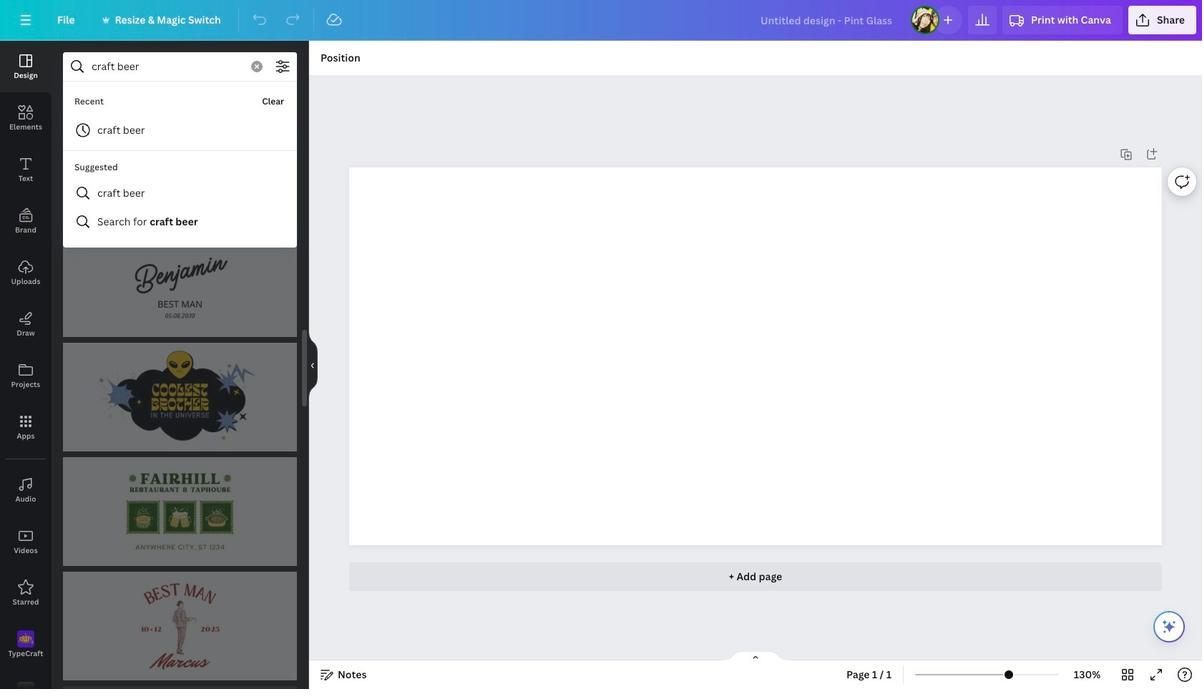 Task type: vqa. For each thing, say whether or not it's contained in the screenshot.
a
no



Task type: describe. For each thing, give the bounding box(es) containing it.
black and white business pint glass image
[[63, 114, 297, 222]]

Design title text field
[[750, 6, 906, 34]]

show pages image
[[722, 651, 790, 662]]

main menu bar
[[0, 0, 1203, 41]]

black vintage simple typography personal best man name pint glass image
[[63, 228, 297, 337]]

character builder image
[[0, 671, 52, 689]]



Task type: locate. For each thing, give the bounding box(es) containing it.
side panel tab list
[[0, 41, 52, 689]]

canva assistant image
[[1161, 618, 1178, 636]]

maroon personal pint glass image
[[63, 572, 297, 681]]

list
[[57, 70, 297, 236]]

Search Pint Glass templates search field
[[92, 53, 243, 80]]

Zoom button
[[1064, 664, 1111, 686]]

green yellow business pint glass image
[[63, 457, 297, 566]]

hide image
[[309, 331, 318, 399]]

black yellow denim blue personal pint glass image
[[63, 343, 297, 452]]



